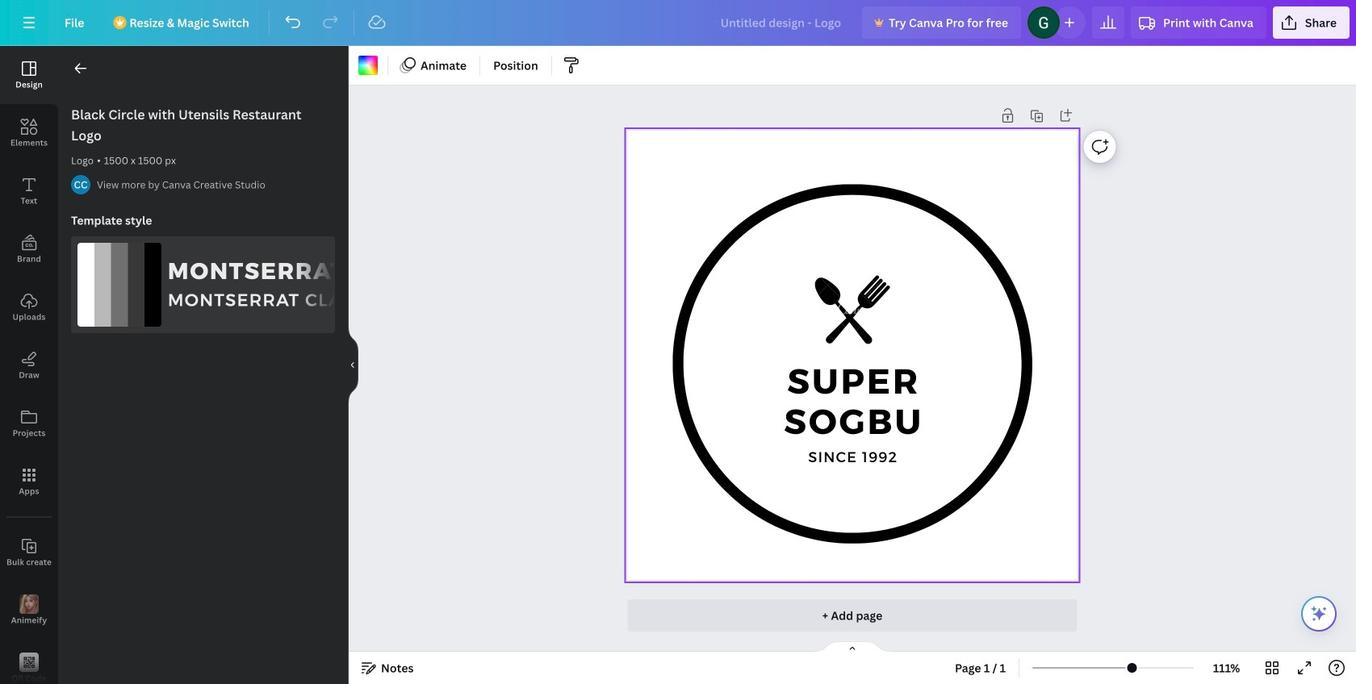 Task type: vqa. For each thing, say whether or not it's contained in the screenshot.
sales
no



Task type: describe. For each thing, give the bounding box(es) containing it.
fork and spoon image
[[792, 249, 914, 371]]

canva creative studio element
[[71, 175, 90, 195]]



Task type: locate. For each thing, give the bounding box(es) containing it.
Design title text field
[[708, 6, 856, 39]]

show pages image
[[814, 641, 892, 654]]

#ffffff image
[[359, 56, 378, 75]]

canva assistant image
[[1310, 605, 1329, 624]]

canva creative studio image
[[71, 175, 90, 195]]

hide image
[[348, 327, 359, 404]]

side panel tab list
[[0, 46, 58, 685]]

main menu bar
[[0, 0, 1357, 46]]



